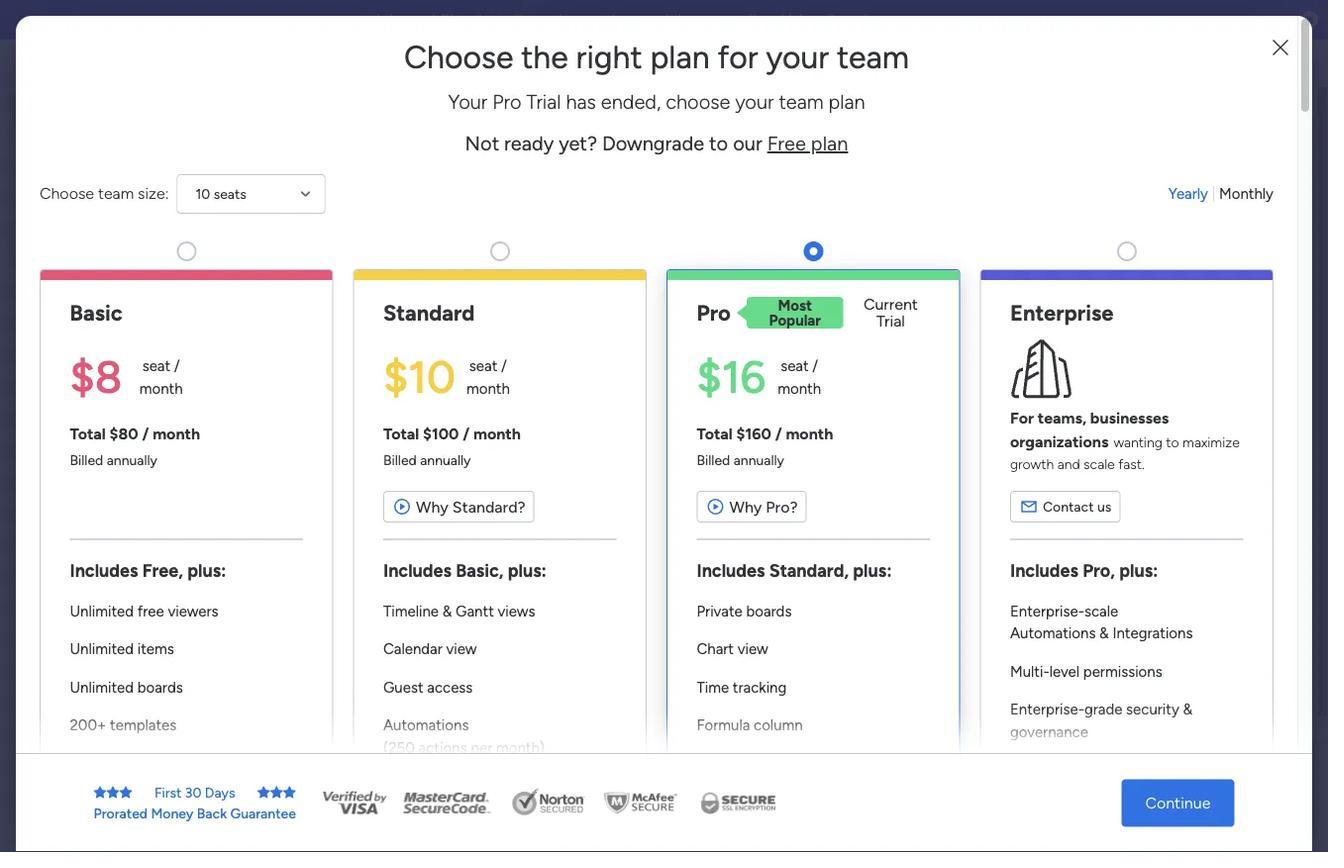 Task type: locate. For each thing, give the bounding box(es) containing it.
install our mobile app link
[[1031, 348, 1298, 370]]

component image
[[331, 432, 349, 450]]

month) for automations (25,000 actions per month)
[[832, 777, 881, 795]]

4 plus: from the left
[[1119, 560, 1158, 582]]

1 vertical spatial us
[[1097, 499, 1112, 516]]

plus: inside enterprise tier selected option
[[1119, 560, 1158, 582]]

option
[[0, 276, 253, 280]]

billed up update feed (inbox)
[[383, 452, 417, 469]]

10 seats
[[196, 186, 246, 203]]

scale
[[1084, 456, 1115, 473], [1084, 603, 1118, 620]]

1 seat / month from the left
[[139, 358, 183, 398]]

> right $100 at the left of page
[[474, 435, 483, 452]]

1 vertical spatial actions
[[754, 777, 803, 795]]

list box
[[0, 273, 253, 612]]

3 plus: from the left
[[853, 560, 892, 582]]

1 vertical spatial our
[[1093, 350, 1118, 368]]

marketing plan for work management > main workspace
[[677, 403, 786, 421]]

0 vertical spatial us
[[405, 11, 420, 29]]

online
[[542, 11, 582, 29]]

1 horizontal spatial >
[[792, 435, 801, 452]]

why inside pro tier selected option
[[729, 498, 762, 516]]

access
[[340, 125, 389, 144], [427, 679, 473, 697]]

actions inside automations (25,000 actions per month)
[[754, 777, 803, 795]]

1 horizontal spatial workspaces
[[609, 125, 694, 144]]

2 vertical spatial and
[[620, 669, 646, 688]]

3 billed from the left
[[697, 452, 730, 469]]

continue button
[[1122, 780, 1235, 827]]

templates inside the basic tier selected option
[[110, 717, 177, 735]]

> for marketing plan
[[792, 435, 801, 452]]

plus: up views
[[508, 560, 547, 582]]

seat inside standard tier selected option
[[469, 358, 498, 376]]

your up recent
[[448, 90, 488, 114]]

$16
[[697, 351, 766, 405]]

1 work management > main workspace from the left
[[356, 435, 586, 452]]

0 horizontal spatial annually
[[107, 452, 157, 469]]

choose a plan button
[[598, 269, 730, 309]]

join us at elevate ✨ our online conference hits screens dec 14th
[[372, 11, 808, 29]]

2 management from the left
[[707, 435, 789, 452]]

circle o image for install
[[1031, 352, 1044, 367]]

work management > main workspace
[[356, 435, 586, 452], [673, 435, 904, 452]]

view down timeline & gantt views
[[446, 641, 477, 659]]

2 work management > main workspace from the left
[[673, 435, 904, 452]]

per down the collaborating
[[471, 739, 493, 757]]

0 horizontal spatial private board image
[[21, 318, 40, 337]]

check circle image
[[1031, 301, 1044, 316]]

learn & get inspired
[[1001, 754, 1144, 772]]

plan inside quick search results list box
[[755, 403, 786, 421]]

multi-level permissions
[[1010, 663, 1162, 681]]

explore templates
[[1086, 690, 1214, 708]]

1 includes from the left
[[70, 560, 138, 582]]

0 horizontal spatial actions
[[418, 739, 467, 757]]

0 horizontal spatial workspaces
[[364, 784, 461, 805]]

your
[[448, 90, 488, 114], [487, 155, 552, 196], [1115, 191, 1151, 212], [1102, 249, 1132, 267]]

1 vertical spatial templates
[[1143, 690, 1214, 708]]

plus: inside the basic tier selected option
[[187, 560, 226, 582]]

0 horizontal spatial seat
[[142, 358, 171, 376]]

3 unlimited from the top
[[70, 679, 134, 697]]

getting started learn how monday.com works
[[1080, 811, 1267, 850]]

includes inside pro tier selected option
[[697, 560, 765, 582]]

circle o image for enable
[[1031, 276, 1044, 291]]

1 star image from the left
[[94, 786, 107, 800]]

→
[[917, 11, 932, 29]]

workspace image
[[19, 196, 39, 217]]

invite for invite your teammates and start collaborating
[[456, 669, 496, 688]]

0 horizontal spatial main
[[46, 197, 80, 216]]

star image
[[107, 786, 119, 800], [119, 786, 132, 800], [270, 786, 283, 800], [283, 786, 296, 800]]

total inside total $80 / month billed annually
[[70, 424, 106, 443]]

view right chart on the bottom right of page
[[738, 641, 768, 659]]

circle o image
[[1031, 276, 1044, 291], [1031, 327, 1044, 341], [1031, 352, 1044, 367]]

view inside pro tier selected option
[[738, 641, 768, 659]]

1 horizontal spatial boards
[[746, 603, 792, 620]]

includes for includes free, plus:
[[70, 560, 138, 582]]

plan
[[650, 38, 710, 76], [829, 90, 865, 114], [811, 132, 848, 155], [684, 280, 714, 299], [112, 286, 138, 303], [755, 403, 786, 421]]

& down mann
[[442, 603, 452, 620]]

1 vertical spatial boards
[[137, 679, 183, 697]]

1 horizontal spatial us
[[1097, 499, 1112, 516]]

seat / month inside standard tier selected option
[[466, 358, 510, 398]]

unlimited up the unlimited boards
[[70, 641, 134, 659]]

1 vertical spatial profile
[[1120, 325, 1163, 342]]

basic,
[[456, 560, 504, 582]]

trial
[[526, 90, 561, 114], [876, 312, 905, 331]]

billed down $8
[[70, 452, 103, 469]]

2 work from the left
[[673, 435, 704, 452]]

2 vertical spatial circle o image
[[1031, 352, 1044, 367]]

includes inside enterprise tier selected option
[[1010, 560, 1078, 582]]

us inside "button"
[[1097, 499, 1112, 516]]

1 vertical spatial per
[[806, 777, 828, 795]]

enterprise- inside enterprise-grade security & governance
[[1010, 701, 1084, 719]]

circle o image inside enable desktop notifications link
[[1031, 276, 1044, 291]]

billed for $8
[[70, 452, 103, 469]]

& up multi-level permissions
[[1099, 625, 1109, 643]]

1 horizontal spatial private board image
[[331, 401, 353, 423]]

3 seat from the left
[[781, 358, 809, 376]]

days
[[205, 785, 235, 802]]

1 billed from the left
[[70, 452, 103, 469]]

automations for automations (250 actions per month)
[[383, 717, 469, 735]]

your down account
[[1102, 249, 1132, 267]]

1 horizontal spatial automations
[[697, 755, 782, 773]]

0 vertical spatial per
[[471, 739, 493, 757]]

complete
[[1031, 191, 1110, 212], [1051, 325, 1117, 342]]

3 includes from the left
[[697, 560, 765, 582]]

1 circle o image from the top
[[1031, 276, 1044, 291]]

boards for unlimited boards
[[137, 679, 183, 697]]

1 work from the left
[[356, 435, 386, 452]]

contact us button
[[1010, 491, 1120, 523]]

automations inside automations (250 actions per month)
[[383, 717, 469, 735]]

invite inside invite your teammates and start collaborating
[[456, 669, 496, 688]]

main right "$160"
[[804, 435, 834, 452]]

&
[[442, 603, 452, 620], [1099, 625, 1109, 643], [1183, 701, 1193, 719], [1045, 754, 1055, 772]]

seat / month for $10
[[466, 358, 510, 398]]

update feed (inbox)
[[334, 512, 499, 533]]

team left size:
[[98, 184, 134, 203]]

items
[[137, 641, 174, 659]]

2 horizontal spatial workspace
[[837, 435, 904, 452]]

2 why from the left
[[729, 498, 762, 516]]

enterprise- up boost
[[1010, 603, 1084, 620]]

2 horizontal spatial seat
[[781, 358, 809, 376]]

unlimited for unlimited boards
[[70, 679, 134, 697]]

1 vertical spatial month)
[[832, 777, 881, 795]]

1 plus: from the left
[[187, 560, 226, 582]]

boards inside the basic tier selected option
[[137, 679, 183, 697]]

/ inside 'total $100 / month billed annually'
[[463, 424, 470, 443]]

component image
[[649, 432, 667, 450]]

per inside automations (250 actions per month)
[[471, 739, 493, 757]]

0 horizontal spatial boards
[[137, 679, 183, 697]]

includes up private
[[697, 560, 765, 582]]

annually for $10
[[420, 452, 471, 469]]

2 billed from the left
[[383, 452, 417, 469]]

access down calendar view
[[427, 679, 473, 697]]

1 vertical spatial complete
[[1051, 325, 1117, 342]]

0 horizontal spatial month)
[[496, 739, 545, 757]]

pro inside option
[[697, 300, 731, 326]]

> right "$160"
[[792, 435, 801, 452]]

private board image up component icon
[[331, 401, 353, 423]]

14d
[[883, 590, 907, 608]]

invite your teammates and start collaborating
[[456, 669, 683, 705]]

work management > main workspace for notes
[[356, 435, 586, 452]]

month up total $160 / month billed annually
[[778, 380, 821, 398]]

automations up (250
[[383, 717, 469, 735]]

choose the right plan for your team heading
[[404, 38, 909, 76]]

1 horizontal spatial work
[[673, 435, 704, 452]]

1 vertical spatial has
[[678, 155, 732, 196]]

1 scale from the top
[[1084, 456, 1115, 473]]

2 unlimited from the top
[[70, 641, 134, 659]]

complete up install
[[1051, 325, 1117, 342]]

unlimited up 200+
[[70, 679, 134, 697]]

templates inside boost your workflow in minutes with ready-made templates
[[1103, 646, 1174, 665]]

templates down the unlimited boards
[[110, 717, 177, 735]]

unlimited for unlimited free viewers
[[70, 603, 134, 620]]

plus:
[[187, 560, 226, 582], [508, 560, 547, 582], [853, 560, 892, 582], [1119, 560, 1158, 582]]

annually inside total $160 / month billed annually
[[734, 452, 784, 469]]

and down organizations
[[1057, 456, 1080, 473]]

0 horizontal spatial seat / month
[[139, 358, 183, 398]]

view
[[446, 641, 477, 659], [738, 641, 768, 659]]

seat
[[142, 358, 171, 376], [469, 358, 498, 376], [781, 358, 809, 376]]

standard tier selected option
[[353, 269, 647, 853]]

0 horizontal spatial view
[[446, 641, 477, 659]]

private board image
[[21, 318, 40, 337], [331, 401, 353, 423]]

3 total from the left
[[697, 424, 733, 443]]

monthly option
[[1219, 183, 1274, 205]]

0 horizontal spatial work management > main workspace
[[356, 435, 586, 452]]

team down register now →
[[837, 38, 909, 76]]

0 vertical spatial notes
[[47, 319, 85, 336]]

includes inside the basic tier selected option
[[70, 560, 138, 582]]

our down complete profile
[[1093, 350, 1118, 368]]

automations inside automations (25,000 actions per month)
[[697, 755, 782, 773]]

0 vertical spatial invite
[[1051, 299, 1088, 317]]

0 vertical spatial marketing
[[47, 286, 109, 303]]

1 horizontal spatial workspace
[[520, 435, 586, 452]]

access for quickly
[[340, 125, 389, 144]]

0 vertical spatial choose
[[404, 38, 513, 76]]

3 circle o image from the top
[[1031, 352, 1044, 367]]

to right wanting
[[1166, 434, 1179, 451]]

your pro trial has ended, choose your team plan
[[448, 90, 865, 114]]

0 horizontal spatial choose
[[40, 184, 94, 203]]

1 vertical spatial ended,
[[740, 155, 841, 196]]

mcafee secure image
[[601, 789, 680, 819]]

complete profile link
[[1031, 323, 1298, 345]]

marketing plan inside quick search results list box
[[677, 403, 786, 421]]

seat / month inside the basic tier selected option
[[139, 358, 183, 398]]

see plans
[[346, 55, 406, 72]]

to left our
[[709, 132, 728, 155]]

automations up ready-
[[1010, 625, 1096, 643]]

1 horizontal spatial star image
[[257, 786, 270, 800]]

billed inside total $160 / month billed annually
[[697, 452, 730, 469]]

annually down $100 at the left of page
[[420, 452, 471, 469]]

actions right (250
[[418, 739, 467, 757]]

0 horizontal spatial our
[[514, 11, 538, 29]]

pro up boards,
[[492, 90, 522, 114]]

marketing plan up $8
[[47, 286, 138, 303]]

marketing for notes
[[47, 286, 109, 303]]

2 horizontal spatial seat / month
[[778, 358, 821, 398]]

workspace selection element
[[19, 195, 165, 218]]

actions right (25,000
[[754, 777, 803, 795]]

templates image image
[[1019, 467, 1281, 604]]

1 horizontal spatial seat
[[469, 358, 498, 376]]

main right workspace image
[[46, 197, 80, 216]]

& inside the enterprise-scale automations & integrations
[[1099, 625, 1109, 643]]

monthly
[[1219, 185, 1274, 203]]

0 vertical spatial to
[[709, 132, 728, 155]]

plus: up the viewers
[[187, 560, 226, 582]]

1 horizontal spatial our
[[1093, 350, 1118, 368]]

scale inside the enterprise-scale automations & integrations
[[1084, 603, 1118, 620]]

2 vertical spatial templates
[[110, 717, 177, 735]]

0 vertical spatial learn
[[1001, 754, 1041, 772]]

/
[[174, 358, 180, 376], [501, 358, 507, 376], [812, 358, 818, 376], [142, 424, 149, 443], [463, 424, 470, 443], [775, 424, 782, 443]]

includes inside standard tier selected option
[[383, 560, 452, 582]]

quickly access your recent boards, inbox and workspaces
[[282, 125, 694, 144]]

prorated money back guarantee
[[94, 806, 296, 823]]

1 vertical spatial learn
[[1080, 833, 1114, 850]]

& right security
[[1183, 701, 1193, 719]]

annually down "$160"
[[734, 452, 784, 469]]

mobile
[[1122, 350, 1167, 368]]

ssl encrypted image
[[688, 789, 787, 819]]

why inside standard tier selected option
[[416, 498, 449, 516]]

current
[[864, 295, 918, 313]]

has up the yet?
[[566, 90, 596, 114]]

1 horizontal spatial trial
[[876, 312, 905, 331]]

register now → link
[[827, 11, 932, 29]]

star image
[[94, 786, 107, 800], [257, 786, 270, 800]]

join
[[372, 11, 401, 29]]

0 vertical spatial has
[[566, 90, 596, 114]]

main for notes
[[486, 435, 516, 452]]

back
[[197, 806, 227, 823]]

1 horizontal spatial per
[[806, 777, 828, 795]]

marketing plan up "$160"
[[677, 403, 786, 421]]

0 horizontal spatial has
[[566, 90, 596, 114]]

per right ssl encrypted image on the right bottom of the page
[[806, 777, 828, 795]]

enterprise tier selected option
[[980, 269, 1274, 853]]

plan right a
[[684, 280, 714, 299]]

view inside standard tier selected option
[[446, 641, 477, 659]]

1 seat from the left
[[142, 358, 171, 376]]

2 view from the left
[[738, 641, 768, 659]]

quickly
[[282, 125, 336, 144]]

1 vertical spatial and
[[1057, 456, 1080, 473]]

our inside install our mobile app link
[[1093, 350, 1118, 368]]

2 plus: from the left
[[508, 560, 547, 582]]

plans
[[373, 55, 406, 72]]

2 includes from the left
[[383, 560, 452, 582]]

includes up unlimited free viewers
[[70, 560, 138, 582]]

quick search results list box
[[306, 225, 954, 487]]

profile up setup account link
[[1156, 191, 1207, 212]]

1 vertical spatial scale
[[1084, 603, 1118, 620]]

2 horizontal spatial pro
[[697, 300, 731, 326]]

1 horizontal spatial main
[[486, 435, 516, 452]]

has
[[566, 90, 596, 114], [678, 155, 732, 196]]

templates down permissions
[[1143, 690, 1214, 708]]

boost
[[1013, 622, 1055, 641]]

1 horizontal spatial total
[[383, 424, 419, 443]]

1 why from the left
[[416, 498, 449, 516]]

month) inside automations (25,000 actions per month)
[[832, 777, 881, 795]]

marketing inside quick search results list box
[[677, 403, 751, 421]]

pro down inbox
[[560, 155, 607, 196]]

plus: for includes standard, plus:
[[853, 560, 892, 582]]

1 enterprise- from the top
[[1010, 603, 1084, 620]]

private board image left basic
[[21, 318, 40, 337]]

2 vertical spatial team
[[98, 184, 134, 203]]

workspaces
[[609, 125, 694, 144], [364, 784, 461, 805]]

1 vertical spatial enterprise-
[[1010, 701, 1084, 719]]

0 horizontal spatial why
[[416, 498, 449, 516]]

0 vertical spatial complete
[[1031, 191, 1110, 212]]

0 vertical spatial access
[[340, 125, 389, 144]]

0 horizontal spatial total
[[70, 424, 106, 443]]

work right component icon
[[356, 435, 386, 452]]

seat for $10
[[469, 358, 498, 376]]

1 star image from the left
[[107, 786, 119, 800]]

billed inside 'total $100 / month billed annually'
[[383, 452, 417, 469]]

select product image
[[18, 53, 38, 73]]

includes for includes basic, plus:
[[383, 560, 452, 582]]

our
[[514, 11, 538, 29], [1093, 350, 1118, 368]]

plan up "$160"
[[755, 403, 786, 421]]

learn down getting
[[1080, 833, 1114, 850]]

enterprise-scale automations & integrations
[[1010, 603, 1193, 643]]

3 annually from the left
[[734, 452, 784, 469]]

/ right $80
[[142, 424, 149, 443]]

1 vertical spatial circle o image
[[1031, 327, 1044, 341]]

profile
[[1156, 191, 1207, 212], [1120, 325, 1163, 342]]

scale up workflow
[[1084, 603, 1118, 620]]

/ right $100 at the left of page
[[463, 424, 470, 443]]

seat / month right $10
[[466, 358, 510, 398]]

seat for $8
[[142, 358, 171, 376]]

enterprise-
[[1010, 603, 1084, 620], [1010, 701, 1084, 719]]

2 seat / month from the left
[[466, 358, 510, 398]]

annually for $8
[[107, 452, 157, 469]]

seat / month for $16
[[778, 358, 821, 398]]

seat inside pro tier selected option
[[781, 358, 809, 376]]

and right inbox
[[579, 125, 605, 144]]

3 seat / month from the left
[[778, 358, 821, 398]]

minutes
[[1179, 622, 1236, 641]]

access inside standard tier selected option
[[427, 679, 473, 697]]

templates down integrations
[[1103, 646, 1174, 665]]

2 seat from the left
[[469, 358, 498, 376]]

workspaces down your pro trial has ended, choose your team plan
[[609, 125, 694, 144]]

your down boards,
[[487, 155, 552, 196]]

your
[[766, 38, 829, 76], [735, 90, 774, 114], [393, 125, 425, 144], [1059, 622, 1090, 641], [499, 669, 531, 688]]

1 horizontal spatial annually
[[420, 452, 471, 469]]

invite down enable
[[1051, 299, 1088, 317]]

>
[[474, 435, 483, 452], [792, 435, 801, 452]]

1 horizontal spatial has
[[678, 155, 732, 196]]

annually down $80
[[107, 452, 157, 469]]

2 total from the left
[[383, 424, 419, 443]]

enable desktop notifications
[[1051, 274, 1245, 292]]

1 vertical spatial marketing
[[677, 403, 751, 421]]

seat / month
[[139, 358, 183, 398], [466, 358, 510, 398], [778, 358, 821, 398]]

work management > main workspace for marketing plan
[[673, 435, 904, 452]]

work right component image
[[673, 435, 704, 452]]

1 > from the left
[[474, 435, 483, 452]]

timeline
[[383, 603, 439, 620]]

1 management from the left
[[389, 435, 471, 452]]

month inside total $80 / month billed annually
[[153, 424, 200, 443]]

chart
[[697, 641, 734, 659]]

pro?
[[766, 498, 798, 516]]

1 vertical spatial automations
[[383, 717, 469, 735]]

us right the "contact"
[[1097, 499, 1112, 516]]

month up 'total $100 / month billed annually'
[[466, 380, 510, 398]]

automations up (25,000
[[697, 755, 782, 773]]

workspace image
[[339, 842, 386, 853]]

seat / month right $8
[[139, 358, 183, 398]]

0 vertical spatial pro
[[492, 90, 522, 114]]

seat / month inside pro tier selected option
[[778, 358, 821, 398]]

0 vertical spatial templates
[[1103, 646, 1174, 665]]

(25,000
[[697, 777, 751, 795]]

close my workspaces image
[[306, 783, 330, 807]]

per
[[471, 739, 493, 757], [806, 777, 828, 795]]

trial right popular at the right of page
[[876, 312, 905, 331]]

monday.com
[[1147, 833, 1227, 850]]

conference
[[586, 11, 662, 29]]

your inside setup account upload your photo
[[1102, 249, 1132, 267]]

right
[[576, 38, 642, 76]]

automations for automations (25,000 actions per month)
[[697, 755, 782, 773]]

plus: for includes basic, plus:
[[508, 560, 547, 582]]

enterprise- inside the enterprise-scale automations & integrations
[[1010, 603, 1084, 620]]

verified by visa image
[[320, 789, 389, 819]]

standard?
[[452, 498, 526, 516]]

notes up 'total $100 / month billed annually'
[[360, 403, 403, 421]]

work management > main workspace up why standard?
[[356, 435, 586, 452]]

enterprise- for scale
[[1010, 603, 1084, 620]]

boards down items
[[137, 679, 183, 697]]

1
[[515, 515, 520, 531]]

2 horizontal spatial choose
[[614, 280, 669, 299]]

0 vertical spatial workspaces
[[609, 125, 694, 144]]

billed for $10
[[383, 452, 417, 469]]

1 vertical spatial pro
[[560, 155, 607, 196]]

free plan link
[[767, 132, 848, 155]]

us left at
[[405, 11, 420, 29]]

close recently visited image
[[306, 201, 330, 225]]

1 horizontal spatial and
[[620, 669, 646, 688]]

2 scale from the top
[[1084, 603, 1118, 620]]

1 vertical spatial notes
[[360, 403, 403, 421]]

1 annually from the left
[[107, 452, 157, 469]]

main inside the workspace selection element
[[46, 197, 80, 216]]

pro right my
[[697, 300, 731, 326]]

per inside automations (25,000 actions per month)
[[806, 777, 828, 795]]

1 view from the left
[[446, 641, 477, 659]]

not ready yet? downgrade to our free plan
[[465, 132, 848, 155]]

0 horizontal spatial access
[[340, 125, 389, 144]]

billed for $16
[[697, 452, 730, 469]]

month right $100 at the left of page
[[473, 424, 521, 443]]

total inside total $160 / month billed annually
[[697, 424, 733, 443]]

management up the why pro? button
[[707, 435, 789, 452]]

0 horizontal spatial notes
[[47, 319, 85, 336]]

templates for 200+ templates
[[110, 717, 177, 735]]

marketing up "$160"
[[677, 403, 751, 421]]

scale inside wanting to maximize growth and scale fast.
[[1084, 456, 1115, 473]]

2 enterprise- from the top
[[1010, 701, 1084, 719]]

team
[[837, 38, 909, 76], [779, 90, 824, 114], [98, 184, 134, 203]]

not
[[465, 132, 499, 155]]

choose down elevate
[[404, 38, 513, 76]]

why for $16
[[729, 498, 762, 516]]

includes left pro, at the right bottom of page
[[1010, 560, 1078, 582]]

2 circle o image from the top
[[1031, 327, 1044, 341]]

standard
[[383, 300, 475, 326]]

annually
[[107, 452, 157, 469], [420, 452, 471, 469], [734, 452, 784, 469]]

plus: inside standard tier selected option
[[508, 560, 547, 582]]

circle o image inside install our mobile app link
[[1031, 352, 1044, 367]]

total for $10
[[383, 424, 419, 443]]

month) inside automations (250 actions per month)
[[496, 739, 545, 757]]

1 vertical spatial unlimited
[[70, 641, 134, 659]]

boards down includes standard, plus:
[[746, 603, 792, 620]]

2 annually from the left
[[420, 452, 471, 469]]

2 > from the left
[[792, 435, 801, 452]]

plus: for includes pro, plus:
[[1119, 560, 1158, 582]]

actions inside automations (250 actions per month)
[[418, 739, 467, 757]]

4 star image from the left
[[283, 786, 296, 800]]

1 unlimited from the top
[[70, 603, 134, 620]]

and left start
[[620, 669, 646, 688]]

0 horizontal spatial us
[[405, 11, 420, 29]]

annually inside 'total $100 / month billed annually'
[[420, 452, 471, 469]]

per for automations (250 actions per month)
[[471, 739, 493, 757]]

invite for invite team members
[[1051, 299, 1088, 317]]

our right the ✨
[[514, 11, 538, 29]]

our
[[733, 132, 762, 155]]

roy mann image
[[353, 579, 392, 619]]

management down $10
[[389, 435, 471, 452]]

boards inside pro tier selected option
[[746, 603, 792, 620]]

annually inside total $80 / month billed annually
[[107, 452, 157, 469]]

timeline & gantt views
[[383, 603, 535, 620]]

circle o image inside complete profile link
[[1031, 327, 1044, 341]]

has for trial
[[678, 155, 732, 196]]

seat right $8
[[142, 358, 171, 376]]

1 horizontal spatial pro
[[560, 155, 607, 196]]

plus: up 14d
[[853, 560, 892, 582]]

total inside 'total $100 / month billed annually'
[[383, 424, 419, 443]]

us for contact
[[1097, 499, 1112, 516]]

team up free plan link
[[779, 90, 824, 114]]

seat inside the basic tier selected option
[[142, 358, 171, 376]]

includes for includes pro, plus:
[[1010, 560, 1078, 582]]

time tracking
[[697, 679, 787, 697]]

actions
[[418, 739, 467, 757], [754, 777, 803, 795]]

circle o image for complete
[[1031, 327, 1044, 341]]

notes inside quick search results list box
[[360, 403, 403, 421]]

marketing for work management > main workspace
[[677, 403, 751, 421]]

plus: inside pro tier selected option
[[853, 560, 892, 582]]

app
[[1170, 350, 1198, 368]]

month right "$160"
[[786, 424, 833, 443]]

1 horizontal spatial billed
[[383, 452, 417, 469]]

200+
[[70, 717, 106, 735]]

4 includes from the left
[[1010, 560, 1078, 582]]

/ right "$160"
[[775, 424, 782, 443]]

0 vertical spatial month)
[[496, 739, 545, 757]]

1 vertical spatial invite
[[456, 669, 496, 688]]

1 total from the left
[[70, 424, 106, 443]]

no
[[761, 679, 779, 696]]

popular
[[769, 311, 821, 329]]

2 horizontal spatial automations
[[1010, 625, 1096, 643]]

inbox
[[535, 125, 575, 144]]

templates inside explore templates button
[[1143, 690, 1214, 708]]

billed inside total $80 / month billed annually
[[70, 452, 103, 469]]

has left our
[[678, 155, 732, 196]]

your up made
[[1059, 622, 1090, 641]]

0 horizontal spatial management
[[389, 435, 471, 452]]

total left $80
[[70, 424, 106, 443]]

0 horizontal spatial per
[[471, 739, 493, 757]]

plus: for includes free, plus:
[[187, 560, 226, 582]]

month right $80
[[153, 424, 200, 443]]

month inside total $160 / month billed annually
[[786, 424, 833, 443]]

3 star image from the left
[[270, 786, 283, 800]]

circle o image up check circle image
[[1031, 276, 1044, 291]]

access right quickly
[[340, 125, 389, 144]]

dapulse x slim image
[[1269, 183, 1292, 207]]

workspace
[[84, 197, 162, 216], [520, 435, 586, 452], [837, 435, 904, 452]]

management for notes
[[389, 435, 471, 452]]

seats
[[214, 186, 246, 203]]

2 vertical spatial pro
[[697, 300, 731, 326]]

total
[[70, 424, 106, 443], [383, 424, 419, 443], [697, 424, 733, 443]]

0 vertical spatial automations
[[1010, 625, 1096, 643]]

0 horizontal spatial marketing plan
[[47, 286, 138, 303]]

choose inside button
[[614, 280, 669, 299]]



Task type: vqa. For each thing, say whether or not it's contained in the screenshot.
the left as
no



Task type: describe. For each thing, give the bounding box(es) containing it.
enterprise
[[1010, 300, 1114, 326]]

viewers
[[168, 603, 218, 620]]

actions for (25,000
[[754, 777, 803, 795]]

complete for complete profile
[[1051, 325, 1117, 342]]

workspace for notes
[[520, 435, 586, 452]]

plan up free plan link
[[829, 90, 865, 114]]

your left recent
[[393, 125, 425, 144]]

$100
[[423, 424, 459, 443]]

0 vertical spatial profile
[[1156, 191, 1207, 212]]

wanting to maximize growth and scale fast.
[[1010, 434, 1240, 473]]

0 vertical spatial our
[[514, 11, 538, 29]]

2 star image from the left
[[257, 786, 270, 800]]

tier options list box
[[40, 234, 1274, 853]]

no thanks
[[761, 679, 824, 696]]

account
[[678, 323, 736, 342]]

list box containing marketing plan
[[0, 273, 253, 612]]

most popular section head
[[737, 297, 844, 329]]

for
[[718, 38, 758, 76]]

0 horizontal spatial trial
[[526, 90, 561, 114]]

screens
[[693, 11, 745, 29]]

column
[[754, 717, 803, 735]]

thanks
[[783, 679, 824, 696]]

for
[[1010, 409, 1034, 428]]

choose team size:
[[40, 184, 169, 203]]

your up our
[[735, 90, 774, 114]]

complete for complete your profile
[[1031, 191, 1110, 212]]

unlimited free viewers
[[70, 603, 218, 620]]

30
[[185, 785, 201, 802]]

1 vertical spatial private board image
[[331, 401, 353, 423]]

plan up $8
[[112, 286, 138, 303]]

members
[[1131, 299, 1193, 317]]

200+ templates
[[70, 717, 177, 735]]

0 horizontal spatial learn
[[1001, 754, 1041, 772]]

$8
[[70, 351, 122, 405]]

automations (25,000 actions per month)
[[697, 755, 881, 795]]

money
[[151, 806, 193, 823]]

pro tier selected option
[[667, 269, 960, 853]]

10
[[196, 186, 210, 203]]

explore
[[1086, 690, 1139, 708]]

invite team members
[[1051, 299, 1193, 317]]

us for join
[[405, 11, 420, 29]]

your inside invite your teammates and start collaborating
[[499, 669, 531, 688]]

security
[[1126, 701, 1179, 719]]

inspired
[[1087, 754, 1144, 772]]

downgrade
[[602, 132, 704, 155]]

basic
[[70, 300, 122, 326]]

help
[[1177, 802, 1212, 823]]

enterprise- for grade
[[1010, 701, 1084, 719]]

governance
[[1010, 723, 1088, 741]]

actions for (250
[[418, 739, 467, 757]]

2 horizontal spatial team
[[837, 38, 909, 76]]

& left get in the bottom of the page
[[1045, 754, 1055, 772]]

most popular
[[769, 297, 821, 329]]

/ right $10
[[501, 358, 507, 376]]

view for $16
[[738, 641, 768, 659]]

/ down popular at the right of page
[[812, 358, 818, 376]]

private boards
[[697, 603, 792, 620]]

your up account
[[1115, 191, 1151, 212]]

level
[[1050, 663, 1080, 681]]

work for notes
[[356, 435, 386, 452]]

month inside 'total $100 / month billed annually'
[[473, 424, 521, 443]]

total $80 / month billed annually
[[70, 424, 200, 469]]

wanting
[[1114, 434, 1163, 451]]

how
[[1117, 833, 1144, 850]]

team
[[1092, 299, 1127, 317]]

total for $16
[[697, 424, 733, 443]]

0 horizontal spatial team
[[98, 184, 134, 203]]

and inside wanting to maximize growth and scale fast.
[[1057, 456, 1080, 473]]

free
[[137, 603, 164, 620]]

2 star image from the left
[[119, 786, 132, 800]]

$10
[[383, 351, 455, 405]]

roy
[[404, 578, 430, 596]]

0 horizontal spatial to
[[709, 132, 728, 155]]

invite team members link
[[1031, 297, 1298, 320]]

works
[[1231, 833, 1267, 850]]

why pro?
[[729, 498, 798, 516]]

getting started element
[[1001, 791, 1298, 853]]

install our mobile app
[[1051, 350, 1198, 368]]

roy mann 14d
[[404, 578, 907, 608]]

free,
[[142, 560, 183, 582]]

choose for choose team size:
[[40, 184, 94, 203]]

explore templates button
[[1013, 679, 1287, 719]]

automations (250 actions per month)
[[383, 717, 545, 757]]

why pro? button
[[697, 491, 807, 523]]

gantt
[[456, 603, 494, 620]]

chart view
[[697, 641, 768, 659]]

choose for choose the right plan for your team
[[404, 38, 513, 76]]

calendar view
[[383, 641, 477, 659]]

/ right $8
[[174, 358, 180, 376]]

my work image
[[18, 140, 36, 158]]

view for $10
[[446, 641, 477, 659]]

manage my account button
[[576, 313, 752, 353]]

growth
[[1010, 456, 1054, 473]]

free
[[767, 132, 806, 155]]

0 horizontal spatial workspace
[[84, 197, 162, 216]]

unlimited for unlimited items
[[70, 641, 134, 659]]

seat for $16
[[781, 358, 809, 376]]

ended, for trial
[[601, 90, 661, 114]]

guest
[[383, 679, 423, 697]]

why standard?
[[416, 498, 526, 516]]

enable
[[1051, 274, 1096, 292]]

plan down hits at the right top of the page
[[650, 38, 710, 76]]

work for marketing plan
[[673, 435, 704, 452]]

0 horizontal spatial and
[[579, 125, 605, 144]]

public board image
[[649, 401, 671, 423]]

marketing plan for notes
[[47, 286, 138, 303]]

workflow
[[1094, 622, 1159, 641]]

plan right free
[[811, 132, 848, 155]]

kendall parks image
[[1273, 48, 1304, 79]]

& inside enterprise-grade security & governance
[[1183, 701, 1193, 719]]

/ inside total $160 / month billed annually
[[775, 424, 782, 443]]

includes basic, plus:
[[383, 560, 547, 582]]

month) for automations (250 actions per month)
[[496, 739, 545, 757]]

choose for choose a plan
[[614, 280, 669, 299]]

basic tier selected option
[[40, 269, 333, 853]]

pro for trial
[[492, 90, 522, 114]]

annually for $16
[[734, 452, 784, 469]]

plan inside the choose a plan button
[[684, 280, 714, 299]]

month up total $80 / month billed annually
[[139, 380, 183, 398]]

includes for includes standard, plus:
[[697, 560, 765, 582]]

ended, for trial
[[740, 155, 841, 196]]

0 vertical spatial private board image
[[21, 318, 40, 337]]

per for automations (25,000 actions per month)
[[806, 777, 828, 795]]

boost your workflow in minutes with ready-made templates
[[1013, 622, 1271, 665]]

seat / month for $8
[[139, 358, 183, 398]]

feed
[[398, 512, 435, 533]]

enterprise-grade security & governance
[[1010, 701, 1193, 741]]

now
[[885, 11, 914, 29]]

norton secured image
[[504, 789, 593, 819]]

maximize
[[1183, 434, 1240, 451]]

& inside standard tier selected option
[[442, 603, 452, 620]]

why standard? button
[[383, 491, 535, 523]]

see
[[346, 55, 370, 72]]

my
[[652, 323, 674, 342]]

workspace for marketing plan
[[837, 435, 904, 452]]

total $160 / month billed annually
[[697, 424, 833, 469]]

(inbox)
[[440, 512, 499, 533]]

desktop
[[1099, 274, 1155, 292]]

no thanks button
[[753, 671, 832, 703]]

total for $8
[[70, 424, 106, 443]]

to inside wanting to maximize growth and scale fast.
[[1166, 434, 1179, 451]]

yet?
[[559, 132, 597, 155]]

templates for explore templates
[[1143, 690, 1214, 708]]

automations inside the enterprise-scale automations & integrations
[[1010, 625, 1096, 643]]

prorated
[[94, 806, 148, 823]]

complete profile
[[1051, 325, 1163, 342]]

trial inside current trial
[[876, 312, 905, 331]]

dec
[[749, 11, 775, 29]]

your down '14th'
[[766, 38, 829, 76]]

management for marketing plan
[[707, 435, 789, 452]]

/ inside total $80 / month billed annually
[[142, 424, 149, 443]]

and inside invite your teammates and start collaborating
[[620, 669, 646, 688]]

access for guest
[[427, 679, 473, 697]]

guarantee
[[230, 806, 296, 823]]

mastercard secure code image
[[397, 789, 496, 819]]

yearly option
[[1168, 183, 1208, 205]]

notifications
[[1158, 274, 1245, 292]]

1 vertical spatial workspaces
[[364, 784, 461, 805]]

complete your profile
[[1031, 191, 1207, 212]]

main for marketing plan
[[804, 435, 834, 452]]

pro for trial
[[560, 155, 607, 196]]

1 vertical spatial team
[[779, 90, 824, 114]]

learn inside getting started learn how monday.com works
[[1080, 833, 1114, 850]]

button padding image
[[1271, 38, 1291, 57]]

boards for private boards
[[746, 603, 792, 620]]

manage
[[592, 323, 648, 342]]

why for $10
[[416, 498, 449, 516]]

has for trial
[[566, 90, 596, 114]]

setup account upload your photo
[[1051, 224, 1175, 267]]

home image
[[18, 105, 38, 125]]

billing cycle selection group
[[1168, 183, 1274, 205]]

> for notes
[[474, 435, 483, 452]]

your inside boost your workflow in minutes with ready-made templates
[[1059, 622, 1090, 641]]



